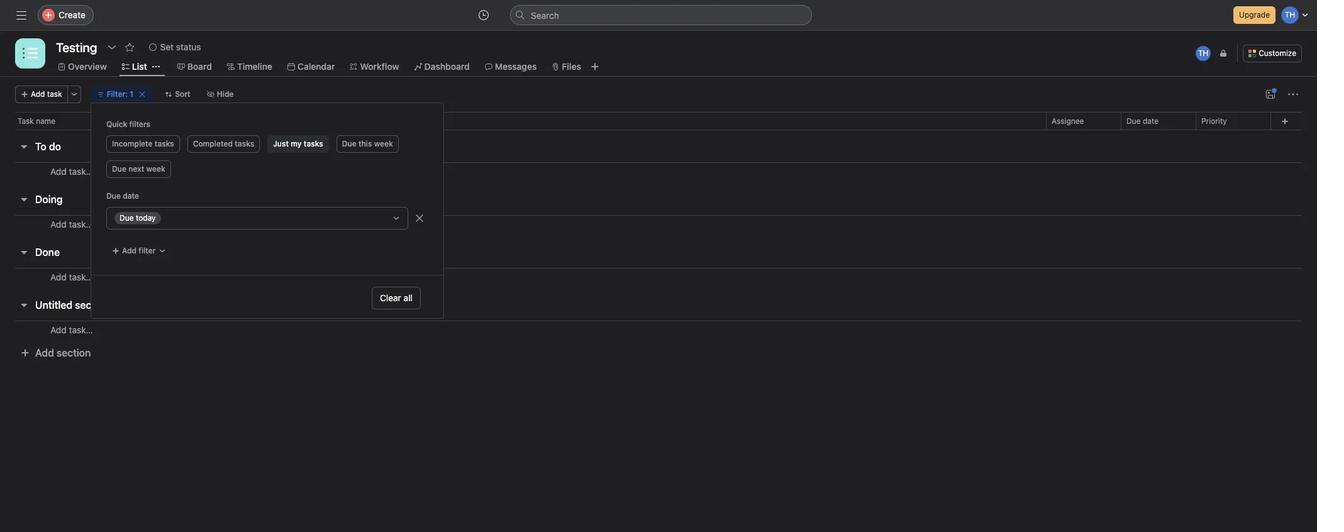 Task type: describe. For each thing, give the bounding box(es) containing it.
add field image
[[1282, 117, 1290, 125]]

untitled
[[35, 300, 72, 311]]

completed tasks
[[193, 139, 254, 149]]

0 vertical spatial more section actions image
[[85, 142, 95, 152]]

clear
[[380, 293, 401, 303]]

add task… for to do
[[50, 166, 93, 177]]

due inside due today dropdown button
[[120, 213, 134, 223]]

add filter button
[[106, 242, 172, 260]]

collapse task list for this section image
[[19, 247, 29, 257]]

due today group
[[106, 207, 429, 230]]

manage members image
[[1220, 50, 1228, 57]]

calendar
[[298, 61, 335, 72]]

create
[[59, 9, 86, 20]]

all
[[404, 293, 413, 303]]

show options image
[[107, 42, 117, 52]]

add task… for doing
[[50, 219, 93, 230]]

add inside popup button
[[122, 246, 137, 256]]

remove image
[[415, 213, 425, 223]]

list link
[[122, 60, 147, 74]]

incomplete tasks
[[112, 139, 174, 149]]

date for quick filters
[[123, 191, 139, 201]]

add down do at left
[[50, 166, 67, 177]]

add to starred image
[[124, 42, 134, 52]]

3 collapse task list for this section image from the top
[[19, 300, 29, 310]]

this
[[359, 139, 372, 149]]

board link
[[177, 60, 212, 74]]

1 horizontal spatial more actions image
[[1289, 89, 1299, 99]]

doing button
[[35, 188, 63, 211]]

task name
[[18, 116, 55, 126]]

customize button
[[1244, 45, 1303, 62]]

filter: 1
[[107, 89, 134, 99]]

customize
[[1259, 48, 1297, 58]]

due date for assignee
[[1127, 116, 1159, 126]]

due this week
[[342, 139, 393, 149]]

task… for done
[[69, 272, 93, 283]]

date for assignee
[[1143, 116, 1159, 126]]

clear image
[[139, 91, 146, 98]]

filters
[[129, 120, 150, 129]]

sort button
[[159, 86, 196, 103]]

th
[[1199, 48, 1209, 58]]

add inside button
[[31, 89, 45, 99]]

to do
[[35, 141, 61, 152]]

dashboard
[[425, 61, 470, 72]]

messages
[[495, 61, 537, 72]]

task… for to do
[[69, 166, 93, 177]]

set status
[[160, 42, 201, 52]]

due date for quick filters
[[106, 191, 139, 201]]

upgrade
[[1240, 10, 1271, 20]]

list image
[[23, 46, 38, 61]]

next
[[129, 164, 144, 174]]

due this week button
[[337, 135, 399, 153]]

task
[[18, 116, 34, 126]]

section for add section
[[57, 347, 91, 359]]

completed
[[193, 139, 233, 149]]

set
[[160, 42, 174, 52]]

tasks for completed tasks
[[235, 139, 254, 149]]

add section
[[35, 347, 91, 359]]

upgrade button
[[1234, 6, 1276, 24]]

add task button
[[15, 86, 68, 103]]

task… for doing
[[69, 219, 93, 230]]

sort
[[175, 89, 190, 99]]

due today button
[[106, 207, 408, 230]]

th button
[[1195, 45, 1213, 62]]

due inside due next week button
[[112, 164, 126, 174]]

done button
[[35, 241, 60, 264]]

overview
[[68, 61, 107, 72]]

add filter
[[122, 246, 156, 256]]

board
[[187, 61, 212, 72]]

incomplete
[[112, 139, 153, 149]]

untitled section
[[35, 300, 109, 311]]

due up due today
[[106, 191, 121, 201]]

incomplete tasks button
[[106, 135, 180, 153]]

downicon image
[[393, 215, 400, 222]]

files
[[562, 61, 581, 72]]

overview link
[[58, 60, 107, 74]]

collapse task list for this section image for doing
[[19, 194, 29, 205]]

set status button
[[143, 38, 207, 56]]

expand sidebar image
[[16, 10, 26, 20]]

3 tasks from the left
[[304, 139, 323, 149]]

task
[[47, 89, 62, 99]]

quick filters
[[106, 120, 150, 129]]

to
[[35, 141, 46, 152]]



Task type: locate. For each thing, give the bounding box(es) containing it.
1 vertical spatial collapse task list for this section image
[[19, 194, 29, 205]]

add task
[[31, 89, 62, 99]]

week for due next week
[[146, 164, 165, 174]]

add task… up untitled section
[[50, 272, 93, 283]]

due date up due today
[[106, 191, 139, 201]]

add
[[31, 89, 45, 99], [50, 166, 67, 177], [50, 219, 67, 230], [122, 246, 137, 256], [50, 272, 67, 283], [50, 325, 67, 335], [35, 347, 54, 359]]

0 vertical spatial week
[[374, 139, 393, 149]]

2 horizontal spatial tasks
[[304, 139, 323, 149]]

task… down add a task to this section image in the left of the page
[[69, 166, 93, 177]]

0 horizontal spatial tasks
[[155, 139, 174, 149]]

quick
[[106, 120, 127, 129]]

tasks
[[155, 139, 174, 149], [235, 139, 254, 149], [304, 139, 323, 149]]

add task… button for doing
[[50, 218, 93, 232]]

add task… button up add section
[[50, 323, 93, 337]]

dashboard link
[[414, 60, 470, 74]]

0 vertical spatial date
[[1143, 116, 1159, 126]]

due next week button
[[106, 160, 171, 178]]

add down "doing"
[[50, 219, 67, 230]]

more section actions image
[[85, 142, 95, 152], [87, 194, 97, 205]]

tasks right the my
[[304, 139, 323, 149]]

date inside row
[[1143, 116, 1159, 126]]

3 add task… row from the top
[[0, 268, 1318, 292]]

due date inside row
[[1127, 116, 1159, 126]]

1
[[130, 89, 134, 99]]

section for untitled section
[[75, 300, 109, 311]]

name
[[36, 116, 55, 126]]

1 add task… button from the top
[[50, 165, 93, 179]]

tasks right completed
[[235, 139, 254, 149]]

filter: 1 button
[[91, 86, 154, 103]]

task…
[[69, 166, 93, 177], [69, 219, 93, 230], [69, 272, 93, 283], [69, 325, 93, 335]]

filter
[[139, 246, 156, 256]]

timeline link
[[227, 60, 272, 74]]

untitled section button
[[35, 294, 109, 317]]

more actions image right save options icon
[[1289, 89, 1299, 99]]

hide button
[[201, 86, 239, 103]]

row
[[0, 112, 1318, 135], [15, 129, 1303, 130]]

2 collapse task list for this section image from the top
[[19, 194, 29, 205]]

section
[[75, 300, 109, 311], [57, 347, 91, 359]]

add task… for done
[[50, 272, 93, 283]]

0 horizontal spatial week
[[146, 164, 165, 174]]

save options image
[[1266, 89, 1276, 99]]

doing
[[35, 194, 63, 205]]

4 add task… from the top
[[50, 325, 93, 335]]

row containing assignee
[[0, 112, 1318, 135]]

0 vertical spatial section
[[75, 300, 109, 311]]

clear all button
[[372, 287, 421, 310]]

4 add task… button from the top
[[50, 323, 93, 337]]

2 vertical spatial collapse task list for this section image
[[19, 300, 29, 310]]

add down done
[[50, 272, 67, 283]]

3 add task… from the top
[[50, 272, 93, 283]]

add left task on the top left of page
[[31, 89, 45, 99]]

collapse task list for this section image left "doing"
[[19, 194, 29, 205]]

just
[[273, 139, 289, 149]]

1 horizontal spatial week
[[374, 139, 393, 149]]

section inside "untitled section" button
[[75, 300, 109, 311]]

more actions image
[[1289, 89, 1299, 99], [70, 91, 78, 98]]

week
[[374, 139, 393, 149], [146, 164, 165, 174]]

0 vertical spatial due date
[[1127, 116, 1159, 126]]

due left today
[[120, 213, 134, 223]]

files link
[[552, 60, 581, 74]]

more actions image right task on the top left of page
[[70, 91, 78, 98]]

status
[[176, 42, 201, 52]]

hide
[[217, 89, 234, 99]]

0 vertical spatial collapse task list for this section image
[[19, 142, 29, 152]]

1 vertical spatial date
[[123, 191, 139, 201]]

due left next
[[112, 164, 126, 174]]

history image
[[479, 10, 489, 20]]

just my tasks
[[273, 139, 323, 149]]

1 horizontal spatial date
[[1143, 116, 1159, 126]]

0 horizontal spatial date
[[123, 191, 139, 201]]

more section actions image right add a task to this section image in the left of the page
[[85, 142, 95, 152]]

2 tasks from the left
[[235, 139, 254, 149]]

4 task… from the top
[[69, 325, 93, 335]]

1 task… from the top
[[69, 166, 93, 177]]

just my tasks button
[[268, 135, 329, 153]]

filter:
[[107, 89, 128, 99]]

add task… row for done
[[0, 268, 1318, 292]]

more section actions image right "doing"
[[87, 194, 97, 205]]

due next week
[[112, 164, 165, 174]]

tab actions image
[[152, 63, 160, 70]]

workflow
[[360, 61, 399, 72]]

section right untitled
[[75, 300, 109, 311]]

due right show options icon
[[1127, 116, 1141, 126]]

add task… button for to do
[[50, 165, 93, 179]]

priority
[[1202, 116, 1228, 126]]

add task… button for done
[[50, 271, 93, 284]]

add task… button up untitled section
[[50, 271, 93, 284]]

workflow link
[[350, 60, 399, 74]]

3 task… from the top
[[69, 272, 93, 283]]

1 collapse task list for this section image from the top
[[19, 142, 29, 152]]

1 vertical spatial section
[[57, 347, 91, 359]]

add task… row for doing
[[0, 215, 1318, 239]]

2 add task… button from the top
[[50, 218, 93, 232]]

tasks for incomplete tasks
[[155, 139, 174, 149]]

0 horizontal spatial due date
[[106, 191, 139, 201]]

1 vertical spatial more section actions image
[[87, 194, 97, 205]]

1 tasks from the left
[[155, 139, 174, 149]]

add down untitled
[[35, 347, 54, 359]]

4 add task… row from the top
[[0, 321, 1318, 345]]

1 vertical spatial due date
[[106, 191, 139, 201]]

list
[[132, 61, 147, 72]]

task… down more section actions image
[[69, 272, 93, 283]]

do
[[49, 141, 61, 152]]

add section button
[[15, 342, 96, 364]]

assignee
[[1052, 116, 1085, 126]]

add task… button
[[50, 165, 93, 179], [50, 218, 93, 232], [50, 271, 93, 284], [50, 323, 93, 337]]

today
[[136, 213, 156, 223]]

due
[[1127, 116, 1141, 126], [342, 139, 357, 149], [112, 164, 126, 174], [106, 191, 121, 201], [120, 213, 134, 223]]

collapse task list for this section image for to do
[[19, 142, 29, 152]]

task… up more section actions image
[[69, 219, 93, 230]]

add task… button down add a task to this section image in the left of the page
[[50, 165, 93, 179]]

add left filter
[[122, 246, 137, 256]]

None text field
[[53, 36, 100, 59]]

1 horizontal spatial due date
[[1127, 116, 1159, 126]]

create button
[[38, 5, 94, 25]]

date right show options icon
[[1143, 116, 1159, 126]]

week for due this week
[[374, 139, 393, 149]]

1 horizontal spatial tasks
[[235, 139, 254, 149]]

collapse task list for this section image left to
[[19, 142, 29, 152]]

2 add task… from the top
[[50, 219, 93, 230]]

more section actions image
[[84, 247, 94, 257]]

collapse task list for this section image
[[19, 142, 29, 152], [19, 194, 29, 205], [19, 300, 29, 310]]

due date
[[1127, 116, 1159, 126], [106, 191, 139, 201]]

to do button
[[35, 135, 61, 158]]

1 add task… row from the top
[[0, 162, 1318, 186]]

add up add section button
[[50, 325, 67, 335]]

show options image
[[1104, 117, 1111, 125]]

1 vertical spatial week
[[146, 164, 165, 174]]

add task… down add a task to this section image in the left of the page
[[50, 166, 93, 177]]

date up due today
[[123, 191, 139, 201]]

3 add task… button from the top
[[50, 271, 93, 284]]

clear all
[[380, 293, 413, 303]]

completed tasks button
[[187, 135, 260, 153]]

week right next
[[146, 164, 165, 174]]

add inside button
[[35, 347, 54, 359]]

add task… button up more section actions image
[[50, 218, 93, 232]]

timeline
[[237, 61, 272, 72]]

week right this
[[374, 139, 393, 149]]

messages link
[[485, 60, 537, 74]]

calendar link
[[288, 60, 335, 74]]

add task… row
[[0, 162, 1318, 186], [0, 215, 1318, 239], [0, 268, 1318, 292], [0, 321, 1318, 345]]

0 horizontal spatial more actions image
[[70, 91, 78, 98]]

Search tasks, projects, and more text field
[[510, 5, 812, 25]]

my
[[291, 139, 302, 149]]

due left this
[[342, 139, 357, 149]]

tasks right incomplete
[[155, 139, 174, 149]]

add a task to this section image
[[67, 142, 77, 152]]

due today
[[120, 213, 156, 223]]

add task… up add section
[[50, 325, 93, 335]]

add task…
[[50, 166, 93, 177], [50, 219, 93, 230], [50, 272, 93, 283], [50, 325, 93, 335]]

due inside due this week button
[[342, 139, 357, 149]]

1 add task… from the top
[[50, 166, 93, 177]]

done
[[35, 247, 60, 258]]

2 task… from the top
[[69, 219, 93, 230]]

section inside add section button
[[57, 347, 91, 359]]

add task… up more section actions image
[[50, 219, 93, 230]]

date
[[1143, 116, 1159, 126], [123, 191, 139, 201]]

due date right show options icon
[[1127, 116, 1159, 126]]

task… down "untitled section" button
[[69, 325, 93, 335]]

collapse task list for this section image left untitled
[[19, 300, 29, 310]]

section down untitled section
[[57, 347, 91, 359]]

2 add task… row from the top
[[0, 215, 1318, 239]]

add tab image
[[590, 62, 600, 72]]

add task… row for to do
[[0, 162, 1318, 186]]



Task type: vqa. For each thing, say whether or not it's contained in the screenshot.
status
yes



